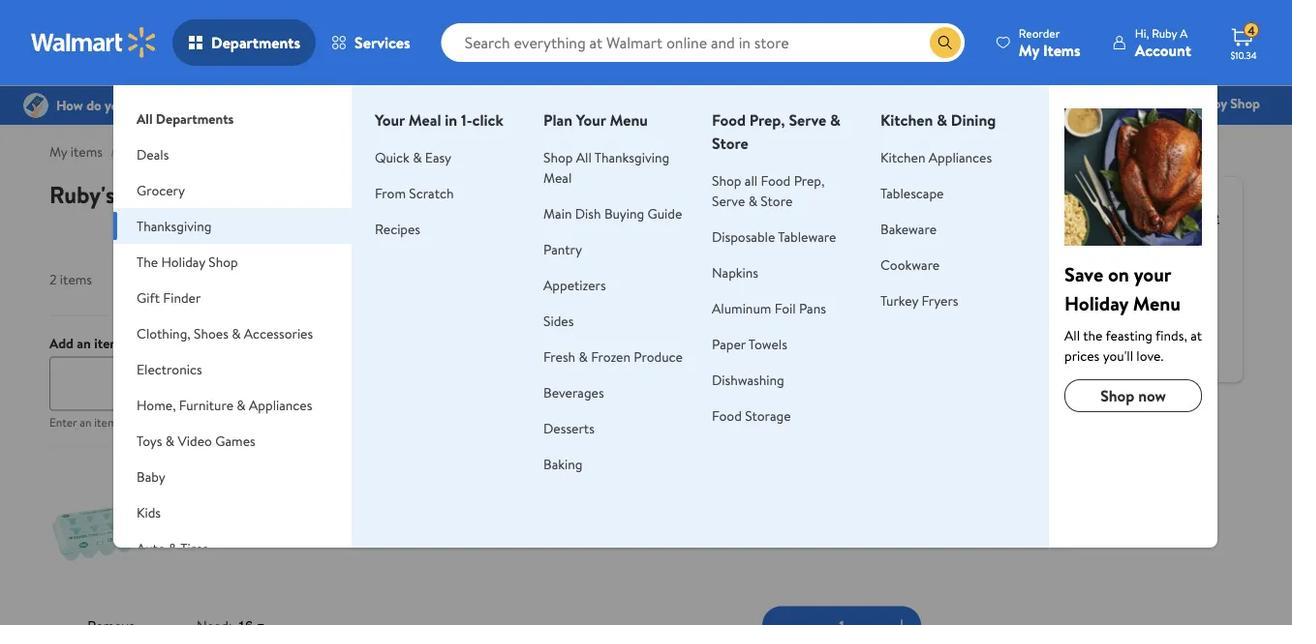 Task type: vqa. For each thing, say whether or not it's contained in the screenshot.
the topmost "Account"
no



Task type: describe. For each thing, give the bounding box(es) containing it.
count
[[392, 489, 429, 508]]

food storage link
[[712, 406, 791, 425]]

items for 2
[[60, 270, 92, 289]]

beverages link
[[544, 383, 604, 402]]

tablescape link
[[881, 184, 944, 202]]

baking
[[544, 455, 583, 474]]

home link
[[898, 120, 951, 141]]

shop inside shop all food prep, serve & store
[[712, 171, 742, 190]]

shop all thanksgiving meal link
[[544, 148, 670, 187]]

click
[[472, 109, 504, 131]]

baby button
[[113, 459, 352, 495]]

kitchen & dining
[[881, 109, 996, 131]]

finder for gift finder dropdown button
[[163, 288, 201, 307]]

turkey fryers link
[[881, 291, 959, 310]]

& left "easy"
[[413, 148, 422, 167]]

sort
[[744, 269, 772, 290]]

deals for the deals link
[[592, 94, 625, 113]]

plan your menu
[[544, 109, 648, 131]]

item,
[[94, 415, 120, 431]]

1 / from the left
[[110, 142, 116, 161]]

save on your holiday menu all the feasting finds, at prices you'll love.
[[1065, 261, 1202, 365]]

cart
[[1112, 288, 1136, 307]]

the holiday shop link
[[890, 93, 1010, 114]]

gift finder button
[[113, 280, 352, 316]]

kitchen for kitchen appliances
[[881, 148, 926, 167]]

shop now
[[1101, 386, 1166, 407]]

electronics for electronics link at the top
[[1117, 94, 1183, 113]]

grocery for grocery
[[137, 181, 185, 200]]

& left tires
[[169, 539, 178, 558]]

thanksgiving for thanksgiving link
[[796, 94, 873, 113]]

menu inside the save on your holiday menu all the feasting finds, at prices you'll love.
[[1133, 290, 1181, 317]]

all for shop
[[745, 171, 758, 190]]

store inside shop all food prep, serve & store
[[761, 191, 793, 210]]

auto & tires
[[137, 539, 208, 558]]

the holiday shop for "the holiday shop" link
[[899, 94, 1001, 113]]

disposable tableware
[[712, 227, 836, 246]]

clothing,
[[137, 324, 191, 343]]

increase quantity great value large white eggs, 18 count, current quantity 1 image
[[890, 615, 914, 626]]

sides link
[[544, 311, 574, 330]]

Search search field
[[441, 23, 965, 62]]

clothing, shoes & accessories button
[[113, 316, 352, 352]]

2 items
[[49, 270, 92, 289]]

shop all thanksgiving meal
[[544, 148, 670, 187]]

one
[[1112, 121, 1141, 140]]

walmart+ link
[[1194, 120, 1269, 141]]

pantry link
[[544, 240, 582, 259]]

lists link
[[123, 142, 149, 161]]

at
[[1191, 326, 1202, 345]]

bakeware
[[881, 219, 937, 238]]

my items link
[[49, 142, 103, 161]]

add for add an item to your list
[[49, 334, 74, 353]]

by
[[776, 269, 792, 290]]

Walmart Site-Wide search field
[[441, 23, 965, 62]]

prices
[[1065, 346, 1100, 365]]

electronics for electronics dropdown button on the left bottom of page
[[137, 360, 202, 379]]

"coffee".
[[187, 415, 229, 431]]

0 horizontal spatial list
[[121, 178, 157, 211]]

now
[[1139, 386, 1166, 407]]

sort by
[[744, 269, 792, 290]]

one debit link
[[1103, 120, 1186, 141]]

shop inside the toy shop home
[[1231, 94, 1260, 113]]

kids
[[137, 503, 161, 522]]

& right furniture on the bottom left
[[237, 396, 246, 415]]

in
[[445, 109, 457, 131]]

"milk"
[[142, 415, 171, 431]]

holiday inside the save on your holiday menu all the feasting finds, at prices you'll love.
[[1065, 290, 1129, 317]]

0 vertical spatial menu
[[610, 109, 648, 131]]

the holiday shop button
[[113, 244, 352, 280]]

storage
[[745, 406, 791, 425]]

$10.34
[[1231, 48, 1257, 62]]

guide
[[648, 204, 682, 223]]

prep, inside food prep, serve & store
[[750, 109, 785, 131]]

shop all food prep, serve & store
[[712, 171, 825, 210]]

& down "or"
[[165, 432, 175, 451]]

dishwashing
[[712, 371, 784, 389]]

4
[[1248, 22, 1255, 38]]

manage items button
[[972, 325, 1098, 356]]

enter
[[49, 415, 77, 431]]

appliances inside dropdown button
[[249, 396, 312, 415]]

2 / from the left
[[157, 142, 162, 161]]

estimated total
[[972, 230, 1061, 249]]

shop inside shop all thanksgiving meal
[[544, 148, 573, 167]]

walmart+
[[1203, 121, 1260, 140]]

dishwashing link
[[712, 371, 784, 389]]

disposable
[[712, 227, 775, 246]]

food for food storage
[[712, 406, 742, 425]]

& inside food prep, serve & store
[[830, 109, 841, 131]]

electronics link
[[1108, 93, 1191, 114]]

the holiday shop for the holiday shop dropdown button
[[137, 252, 238, 271]]

you'll
[[1103, 346, 1134, 365]]

toys & video games button
[[113, 423, 352, 459]]

shop all food prep, serve & store link
[[712, 171, 825, 210]]

holiday for the holiday shop dropdown button
[[161, 252, 205, 271]]

food storage
[[712, 406, 791, 425]]

registry
[[1037, 121, 1087, 140]]

services button
[[316, 19, 426, 66]]

0 horizontal spatial meal
[[409, 109, 441, 131]]

items
[[1043, 39, 1081, 61]]

an for enter
[[80, 415, 91, 431]]

tablescape
[[881, 184, 944, 202]]

2
[[49, 270, 57, 289]]

prep, inside shop all food prep, serve & store
[[794, 171, 825, 190]]

& right fresh
[[579, 347, 588, 366]]

fashion link
[[959, 120, 1021, 141]]

shop inside dropdown button
[[209, 252, 238, 271]]

on
[[1108, 261, 1130, 288]]

value
[[233, 489, 265, 508]]

frozen
[[591, 347, 631, 366]]

Add an item to your list text field
[[49, 357, 379, 411]]

great
[[197, 489, 230, 508]]

fresh
[[544, 347, 576, 366]]

total
[[1034, 230, 1061, 249]]

electronics button
[[113, 352, 352, 388]]

deals link
[[584, 93, 634, 114]]

& right shoes
[[232, 324, 241, 343]]

easy
[[425, 148, 452, 167]]

all departments
[[137, 109, 234, 128]]

white
[[305, 489, 339, 508]]



Task type: locate. For each thing, give the bounding box(es) containing it.
0 vertical spatial grocery
[[650, 94, 697, 113]]

clothing, shoes & accessories
[[137, 324, 313, 343]]

1 horizontal spatial the holiday shop
[[899, 94, 1001, 113]]

items for my
[[71, 142, 103, 161]]

gift finder for gift finder link
[[1026, 94, 1092, 113]]

2 horizontal spatial holiday
[[1065, 290, 1129, 317]]

an left item
[[77, 334, 91, 353]]

1 horizontal spatial thanksgiving
[[595, 148, 670, 167]]

0 horizontal spatial my
[[49, 142, 67, 161]]

0 vertical spatial electronics
[[1117, 94, 1183, 113]]

all down food prep, serve & store
[[745, 171, 758, 190]]

items up the "ruby's list"
[[71, 142, 103, 161]]

gift finder inside gift finder dropdown button
[[137, 288, 201, 307]]

prep,
[[750, 109, 785, 131], [794, 171, 825, 190]]

baby
[[137, 467, 165, 486]]

items
[[71, 142, 103, 161], [60, 270, 92, 289], [1055, 330, 1088, 349]]

1 horizontal spatial meal
[[544, 168, 572, 187]]

store inside food prep, serve & store
[[712, 133, 749, 154]]

2 horizontal spatial thanksgiving
[[796, 94, 873, 113]]

menu up finds,
[[1133, 290, 1181, 317]]

add all to cart button
[[972, 282, 1216, 313]]

all inside button
[[1079, 288, 1093, 307]]

the
[[1083, 326, 1103, 345]]

departments up all departments link
[[211, 32, 300, 53]]

0 horizontal spatial thanksgiving
[[137, 217, 212, 235]]

0 vertical spatial to
[[1096, 288, 1109, 307]]

serve right essentials
[[789, 109, 827, 131]]

food inside food prep, serve & store
[[712, 109, 746, 131]]

thanksgiving for thanksgiving dropdown button
[[137, 217, 212, 235]]

feasting
[[1106, 326, 1153, 345]]

0 horizontal spatial holiday
[[161, 252, 205, 271]]

0 vertical spatial add
[[1052, 288, 1076, 307]]

serve inside shop all food prep, serve & store
[[712, 191, 745, 210]]

holiday inside dropdown button
[[161, 252, 205, 271]]

1 vertical spatial all
[[576, 148, 592, 167]]

1 vertical spatial to
[[124, 334, 137, 353]]

hi, ruby a account
[[1135, 25, 1192, 61]]

0 horizontal spatial electronics
[[137, 360, 202, 379]]

0 horizontal spatial store
[[712, 133, 749, 154]]

enter an item, like "milk" or "coffee".
[[49, 415, 229, 431]]

shop down plan
[[544, 148, 573, 167]]

1 horizontal spatial gift
[[1026, 94, 1050, 113]]

gift inside dropdown button
[[137, 288, 160, 307]]

0 vertical spatial all
[[137, 109, 153, 128]]

& left dining
[[937, 109, 948, 131]]

store up disposable tableware
[[761, 191, 793, 210]]

food prep, serve & store
[[712, 109, 841, 154]]

1 vertical spatial add
[[49, 334, 74, 353]]

food down food prep, serve & store
[[761, 171, 791, 190]]

main
[[544, 204, 572, 223]]

1 vertical spatial prep,
[[794, 171, 825, 190]]

fresh & frozen produce
[[544, 347, 683, 366]]

prep, up the 'tableware' at the top of the page
[[794, 171, 825, 190]]

finder inside gift finder link
[[1053, 94, 1092, 113]]

1 your from the left
[[375, 109, 405, 131]]

aluminum
[[712, 299, 772, 318]]

my inside reorder my items
[[1019, 39, 1040, 61]]

an for add
[[77, 334, 91, 353]]

1 horizontal spatial deals
[[592, 94, 625, 113]]

1 vertical spatial items
[[60, 270, 92, 289]]

1 vertical spatial gift finder
[[137, 288, 201, 307]]

1 vertical spatial serve
[[712, 191, 745, 210]]

kitchen appliances link
[[881, 148, 992, 167]]

great value large white eggs, 18 count link
[[197, 489, 849, 509]]

1 horizontal spatial /
[[157, 142, 162, 161]]

holiday
[[923, 94, 968, 113], [161, 252, 205, 271], [1065, 290, 1129, 317]]

thanksgiving down grocery dropdown button
[[137, 217, 212, 235]]

reorder
[[1019, 25, 1060, 41]]

serve inside food prep, serve & store
[[789, 109, 827, 131]]

0 vertical spatial prep,
[[750, 109, 785, 131]]

0 horizontal spatial to
[[124, 334, 137, 353]]

list
[[211, 142, 231, 161], [121, 178, 157, 211]]

deals button
[[113, 137, 352, 172]]

your up quick
[[375, 109, 405, 131]]

add left item
[[49, 334, 74, 353]]

departments up deals dropdown button
[[156, 109, 234, 128]]

shop left the now
[[1101, 386, 1135, 407]]

grocery inside grocery & essentials link
[[650, 94, 697, 113]]

search icon image
[[938, 35, 953, 50]]

thanksgiving inside shop all thanksgiving meal
[[595, 148, 670, 167]]

0 horizontal spatial deals
[[137, 145, 169, 164]]

turkey
[[881, 291, 919, 310]]

holiday down save
[[1065, 290, 1129, 317]]

items right manage
[[1055, 330, 1088, 349]]

menu up shop all thanksgiving meal
[[610, 109, 648, 131]]

all for add
[[1079, 288, 1093, 307]]

great value large white eggs, 18 count
[[197, 489, 429, 508]]

0 vertical spatial items
[[71, 142, 103, 161]]

or
[[174, 415, 184, 431]]

paper towels link
[[712, 335, 788, 354]]

grocery button
[[113, 172, 352, 208]]

to inside button
[[1096, 288, 1109, 307]]

1 vertical spatial gift
[[137, 288, 160, 307]]

your
[[1134, 261, 1172, 288], [140, 334, 166, 353]]

disposable tableware link
[[712, 227, 836, 246]]

1 horizontal spatial to
[[1096, 288, 1109, 307]]

to right item
[[124, 334, 137, 353]]

prep, left thanksgiving link
[[750, 109, 785, 131]]

gift finder inside gift finder link
[[1026, 94, 1092, 113]]

1 vertical spatial store
[[761, 191, 793, 210]]

all departments link
[[113, 85, 352, 137]]

finder up clothing,
[[163, 288, 201, 307]]

deals
[[592, 94, 625, 113], [137, 145, 169, 164]]

toy
[[1208, 94, 1227, 113]]

meal left in
[[409, 109, 441, 131]]

0 vertical spatial deals
[[592, 94, 625, 113]]

0 horizontal spatial the holiday shop
[[137, 252, 238, 271]]

an
[[77, 334, 91, 353], [80, 415, 91, 431]]

appetizers link
[[544, 276, 606, 295]]

0 vertical spatial the
[[899, 94, 920, 113]]

quick
[[375, 148, 410, 167]]

food for food prep, serve & store
[[712, 109, 746, 131]]

1 horizontal spatial prep,
[[794, 171, 825, 190]]

lists
[[123, 142, 149, 161]]

quick & easy link
[[375, 148, 452, 167]]

gift finder for gift finder dropdown button
[[137, 288, 201, 307]]

deals right plan
[[592, 94, 625, 113]]

an left item,
[[80, 415, 91, 431]]

account
[[1135, 39, 1192, 61]]

pantry
[[544, 240, 582, 259]]

1 vertical spatial meal
[[544, 168, 572, 187]]

quick & easy
[[375, 148, 452, 167]]

toys
[[137, 432, 162, 451]]

food inside shop all food prep, serve & store
[[761, 171, 791, 190]]

1 vertical spatial appliances
[[249, 396, 312, 415]]

kitchen
[[881, 109, 933, 131], [881, 148, 926, 167]]

home
[[906, 121, 942, 140]]

& left home link
[[830, 109, 841, 131]]

holiday up "home"
[[923, 94, 968, 113]]

1 vertical spatial an
[[80, 415, 91, 431]]

your left list
[[140, 334, 166, 353]]

my left "items"
[[1019, 39, 1040, 61]]

0 vertical spatial meal
[[409, 109, 441, 131]]

1 kitchen from the top
[[881, 109, 933, 131]]

items inside button
[[1055, 330, 1088, 349]]

grocery inside grocery dropdown button
[[137, 181, 185, 200]]

appliances up games
[[249, 396, 312, 415]]

0 horizontal spatial the
[[137, 252, 158, 271]]

walmart image
[[31, 27, 157, 58]]

shop up disposable
[[712, 171, 742, 190]]

2 vertical spatial items
[[1055, 330, 1088, 349]]

1 horizontal spatial menu
[[1133, 290, 1181, 317]]

shop down thanksgiving dropdown button
[[209, 252, 238, 271]]

aluminum foil pans link
[[712, 299, 826, 318]]

departments inside popup button
[[211, 32, 300, 53]]

0 vertical spatial departments
[[211, 32, 300, 53]]

tableware
[[778, 227, 836, 246]]

2 vertical spatial all
[[1065, 326, 1080, 345]]

0 vertical spatial holiday
[[923, 94, 968, 113]]

the for "the holiday shop" link
[[899, 94, 920, 113]]

2 kitchen from the top
[[881, 148, 926, 167]]

0 horizontal spatial all
[[745, 171, 758, 190]]

items right '2'
[[60, 270, 92, 289]]

large
[[269, 489, 301, 508]]

departments button
[[172, 19, 316, 66]]

1 vertical spatial kitchen
[[881, 148, 926, 167]]

thanksgiving inside dropdown button
[[137, 217, 212, 235]]

auto
[[137, 539, 165, 558]]

& up disposable
[[749, 191, 758, 210]]

1 horizontal spatial my
[[1019, 39, 1040, 61]]

1 vertical spatial your
[[140, 334, 166, 353]]

1 horizontal spatial appliances
[[929, 148, 992, 167]]

ruby's down all departments
[[170, 142, 208, 161]]

0 vertical spatial kitchen
[[881, 109, 933, 131]]

0 horizontal spatial gift finder
[[137, 288, 201, 307]]

1 vertical spatial the holiday shop
[[137, 252, 238, 271]]

0 vertical spatial serve
[[789, 109, 827, 131]]

gift finder up clothing,
[[137, 288, 201, 307]]

kitchen up kitchen appliances link
[[881, 109, 933, 131]]

all inside shop all food prep, serve & store
[[745, 171, 758, 190]]

turkey fryers
[[881, 291, 959, 310]]

kids button
[[113, 495, 352, 531]]

grocery
[[650, 94, 697, 113], [137, 181, 185, 200]]

gift up clothing,
[[137, 288, 160, 307]]

electronics down list
[[137, 360, 202, 379]]

0 horizontal spatial gift
[[137, 288, 160, 307]]

0 vertical spatial gift finder
[[1026, 94, 1092, 113]]

paper
[[712, 335, 746, 354]]

0 horizontal spatial finder
[[163, 288, 201, 307]]

thanksgiving link
[[787, 93, 882, 114]]

electronics inside dropdown button
[[137, 360, 202, 379]]

menu
[[610, 109, 648, 131], [1133, 290, 1181, 317]]

food up shop all food prep, serve & store
[[712, 109, 746, 131]]

from scratch
[[375, 184, 454, 202]]

dining
[[951, 109, 996, 131]]

items for manage
[[1055, 330, 1088, 349]]

ruby's down my items link
[[49, 178, 115, 211]]

thanksgiving down plan your menu at the top of page
[[595, 148, 670, 167]]

electronics up "one debit" link
[[1117, 94, 1183, 113]]

0 horizontal spatial serve
[[712, 191, 745, 210]]

a
[[1180, 25, 1188, 41]]

grocery for grocery & essentials
[[650, 94, 697, 113]]

fresh & frozen produce link
[[544, 347, 683, 366]]

gift up the registry
[[1026, 94, 1050, 113]]

finder up the registry
[[1053, 94, 1092, 113]]

deals for deals dropdown button
[[137, 145, 169, 164]]

/ left lists
[[110, 142, 116, 161]]

manage items
[[1005, 330, 1088, 349]]

0 horizontal spatial /
[[110, 142, 116, 161]]

shop right the toy
[[1231, 94, 1260, 113]]

/ right lists link
[[157, 142, 162, 161]]

toys & video games
[[137, 432, 255, 451]]

eggs,
[[343, 489, 374, 508]]

appetizers
[[544, 276, 606, 295]]

buying
[[604, 204, 644, 223]]

the holiday shop down thanksgiving dropdown button
[[137, 252, 238, 271]]

thanksgiving right essentials
[[796, 94, 873, 113]]

1 vertical spatial electronics
[[137, 360, 202, 379]]

your right plan
[[576, 109, 606, 131]]

meal up the main
[[544, 168, 572, 187]]

the holiday shop inside dropdown button
[[137, 252, 238, 271]]

0 horizontal spatial menu
[[610, 109, 648, 131]]

food left storage
[[712, 406, 742, 425]]

0 horizontal spatial your
[[375, 109, 405, 131]]

0 vertical spatial appliances
[[929, 148, 992, 167]]

gift for gift finder link
[[1026, 94, 1050, 113]]

1 vertical spatial holiday
[[161, 252, 205, 271]]

1 horizontal spatial your
[[1134, 261, 1172, 288]]

1 vertical spatial food
[[761, 171, 791, 190]]

1 horizontal spatial grocery
[[650, 94, 697, 113]]

all inside the save on your holiday menu all the feasting finds, at prices you'll love.
[[1065, 326, 1080, 345]]

deals down all departments
[[137, 145, 169, 164]]

manage
[[1005, 330, 1052, 349]]

grocery down my items / lists / ruby's list
[[137, 181, 185, 200]]

1 vertical spatial finder
[[163, 288, 201, 307]]

the
[[899, 94, 920, 113], [137, 252, 158, 271]]

my up the "ruby's list"
[[49, 142, 67, 161]]

add for add all to cart
[[1052, 288, 1076, 307]]

2 vertical spatial food
[[712, 406, 742, 425]]

shop up fashion
[[971, 94, 1001, 113]]

ruby's
[[170, 142, 208, 161], [49, 178, 115, 211]]

2 horizontal spatial all
[[1065, 326, 1080, 345]]

1 vertical spatial list
[[121, 178, 157, 211]]

holiday for "the holiday shop" link
[[923, 94, 968, 113]]

decrease quantity great value large white eggs, 18 count, current quantity 1 image
[[770, 615, 793, 626]]

the up "home"
[[899, 94, 920, 113]]

1 vertical spatial my
[[49, 142, 67, 161]]

all inside shop all thanksgiving meal
[[576, 148, 592, 167]]

all
[[745, 171, 758, 190], [1079, 288, 1093, 307]]

meal inside shop all thanksgiving meal
[[544, 168, 572, 187]]

share button
[[1159, 205, 1220, 227]]

1 vertical spatial deals
[[137, 145, 169, 164]]

1 horizontal spatial add
[[1052, 288, 1076, 307]]

grocery right the deals link
[[650, 94, 697, 113]]

0 horizontal spatial all
[[137, 109, 153, 128]]

item
[[94, 334, 121, 353]]

1 vertical spatial thanksgiving
[[595, 148, 670, 167]]

1 horizontal spatial serve
[[789, 109, 827, 131]]

& left essentials
[[701, 94, 710, 113]]

thanksgiving image
[[1065, 109, 1202, 246]]

kitchen for kitchen & dining
[[881, 109, 933, 131]]

grocery & essentials
[[650, 94, 771, 113]]

0 vertical spatial your
[[1134, 261, 1172, 288]]

debit
[[1144, 121, 1178, 140]]

0 horizontal spatial ruby's
[[49, 178, 115, 211]]

1 horizontal spatial electronics
[[1117, 94, 1183, 113]]

0 vertical spatial food
[[712, 109, 746, 131]]

all left the
[[1065, 326, 1080, 345]]

gift finder up registry link
[[1026, 94, 1092, 113]]

finder inside gift finder dropdown button
[[163, 288, 201, 307]]

& inside shop all food prep, serve & store
[[749, 191, 758, 210]]

the holiday shop up "home"
[[899, 94, 1001, 113]]

2 vertical spatial holiday
[[1065, 290, 1129, 317]]

tires
[[181, 539, 208, 558]]

1 horizontal spatial list
[[211, 142, 231, 161]]

add up manage items
[[1052, 288, 1076, 307]]

kitchen appliances
[[881, 148, 992, 167]]

one debit
[[1112, 121, 1178, 140]]

meal
[[409, 109, 441, 131], [544, 168, 572, 187]]

finder for gift finder link
[[1053, 94, 1092, 113]]

the up clothing,
[[137, 252, 158, 271]]

appliances down dining
[[929, 148, 992, 167]]

0 vertical spatial store
[[712, 133, 749, 154]]

list up grocery dropdown button
[[211, 142, 231, 161]]

store
[[712, 133, 749, 154], [761, 191, 793, 210]]

0 vertical spatial ruby's
[[170, 142, 208, 161]]

produce
[[634, 347, 683, 366]]

kitchen down home link
[[881, 148, 926, 167]]

2 your from the left
[[576, 109, 606, 131]]

gift for gift finder dropdown button
[[137, 288, 160, 307]]

your right 'on'
[[1134, 261, 1172, 288]]

dish
[[575, 204, 601, 223]]

your inside the save on your holiday menu all the feasting finds, at prices you'll love.
[[1134, 261, 1172, 288]]

deals inside dropdown button
[[137, 145, 169, 164]]

1 vertical spatial all
[[1079, 288, 1093, 307]]

the for the holiday shop dropdown button
[[137, 252, 158, 271]]

0 vertical spatial my
[[1019, 39, 1040, 61]]

like
[[123, 415, 140, 431]]

store down essentials
[[712, 133, 749, 154]]

cookware
[[881, 255, 940, 274]]

0 vertical spatial thanksgiving
[[796, 94, 873, 113]]

0 vertical spatial the holiday shop
[[899, 94, 1001, 113]]

the inside dropdown button
[[137, 252, 158, 271]]

holiday down thanksgiving dropdown button
[[161, 252, 205, 271]]

0 vertical spatial list
[[211, 142, 231, 161]]

all up my items / lists / ruby's list
[[137, 109, 153, 128]]

ruby's list
[[49, 178, 157, 211]]

all down plan your menu at the top of page
[[576, 148, 592, 167]]

1 vertical spatial departments
[[156, 109, 234, 128]]

list down my items / lists / ruby's list
[[121, 178, 157, 211]]

to left cart
[[1096, 288, 1109, 307]]

1 horizontal spatial store
[[761, 191, 793, 210]]

scratch
[[409, 184, 454, 202]]

hi,
[[1135, 25, 1149, 41]]

serve up disposable
[[712, 191, 745, 210]]

0 horizontal spatial prep,
[[750, 109, 785, 131]]

all left cart
[[1079, 288, 1093, 307]]

1 horizontal spatial all
[[1079, 288, 1093, 307]]

1 vertical spatial ruby's
[[49, 178, 115, 211]]

add all to cart
[[1052, 288, 1136, 307]]

1 horizontal spatial the
[[899, 94, 920, 113]]

0 horizontal spatial appliances
[[249, 396, 312, 415]]

add inside button
[[1052, 288, 1076, 307]]



